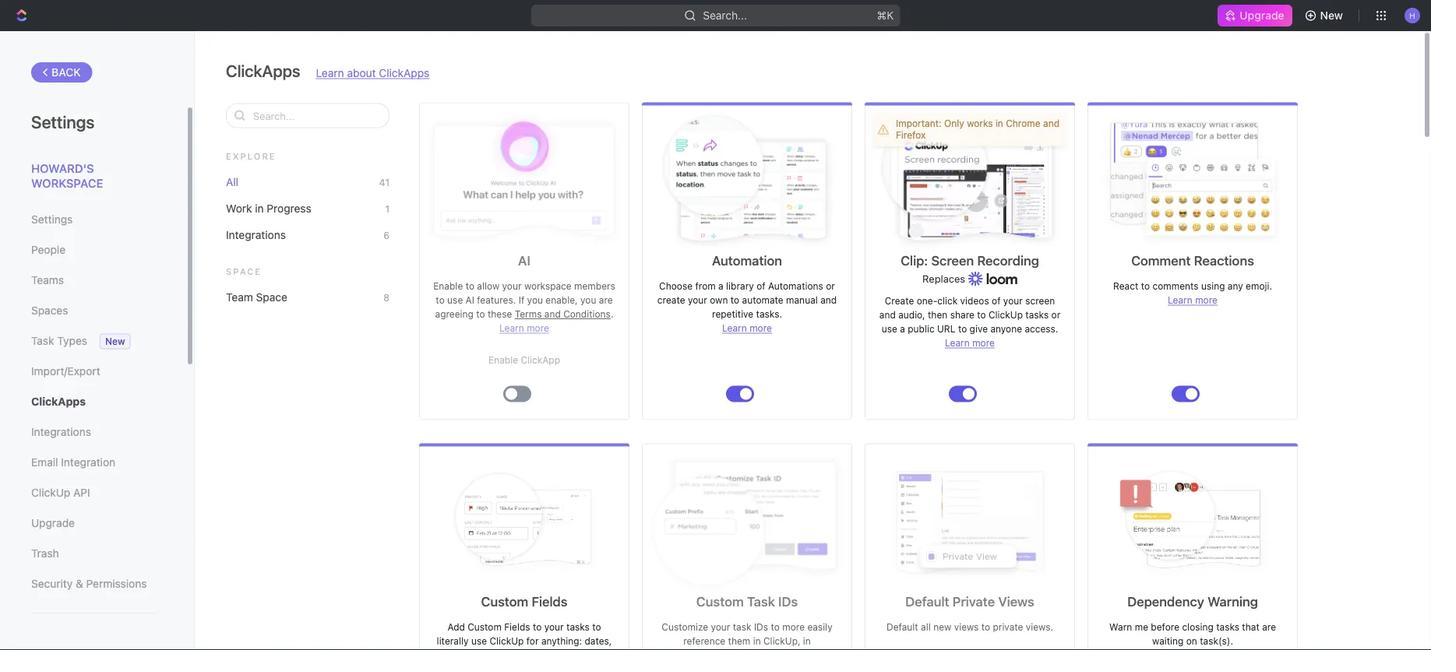 Task type: locate. For each thing, give the bounding box(es) containing it.
0 vertical spatial are
[[599, 295, 613, 306]]

2 horizontal spatial or
[[1051, 310, 1060, 321]]

0 horizontal spatial ai
[[466, 295, 474, 306]]

in right works
[[996, 118, 1003, 129]]

1 custom from the left
[[481, 594, 528, 610]]

1 vertical spatial a
[[900, 324, 905, 335]]

your left screen
[[1003, 296, 1023, 307]]

workspace
[[31, 176, 103, 190]]

types
[[57, 335, 87, 347]]

are
[[599, 295, 613, 306], [1262, 622, 1276, 633]]

0 horizontal spatial ids
[[754, 622, 768, 633]]

to right react
[[1141, 281, 1150, 292]]

a inside create one-click videos of your screen and audio, then share to clickup tasks or use a public url to give anyone access. learn more
[[900, 324, 905, 335]]

waiting
[[1152, 636, 1184, 647]]

learn more link down comments
[[1168, 295, 1218, 306]]

firefox
[[896, 129, 926, 140]]

are inside warn me before closing tasks that are waiting on task(s).
[[1262, 622, 1276, 633]]

clickapps right about at the left top of page
[[379, 66, 430, 79]]

use down create
[[882, 324, 897, 335]]

your up reference in the bottom of the page
[[711, 622, 730, 633]]

0 vertical spatial settings
[[31, 111, 95, 132]]

default left the all
[[887, 622, 918, 633]]

screen
[[931, 253, 974, 268]]

custom left fields
[[481, 594, 528, 610]]

ids inside customize your task ids to more easily reference them in clickup, in conversation, or via integrations.
[[754, 622, 768, 633]]

enable for enable to allow your workspace members to use ai features. if you enable, you are agreeing to these
[[433, 281, 463, 292]]

learn more link down "terms" in the top of the page
[[499, 323, 549, 334]]

custom for custom task ids
[[696, 594, 744, 610]]

of up automate
[[757, 281, 765, 292]]

enable up agreeing
[[433, 281, 463, 292]]

1 vertical spatial tasks
[[1216, 622, 1239, 633]]

1 horizontal spatial ai
[[518, 253, 530, 268]]

chrome
[[1006, 118, 1041, 129]]

1 vertical spatial ids
[[754, 622, 768, 633]]

tasks up task(s).
[[1216, 622, 1239, 633]]

screen
[[1025, 296, 1055, 307]]

or inside customize your task ids to more easily reference them in clickup, in conversation, or via integrations.
[[737, 650, 746, 651]]

upgrade link down clickup api link on the bottom left
[[31, 510, 155, 537]]

clickapps inside settings element
[[31, 395, 86, 408]]

people
[[31, 243, 66, 256]]

more
[[1195, 295, 1218, 306], [527, 323, 549, 334], [750, 323, 772, 334], [972, 338, 995, 349], [782, 622, 805, 633]]

settings up people at the left top of page
[[31, 213, 73, 226]]

more inside choose from a library of automations or create your own to automate manual and repetitive tasks. learn more
[[750, 323, 772, 334]]

0 vertical spatial of
[[757, 281, 765, 292]]

and down create
[[879, 310, 896, 321]]

0 horizontal spatial clickup
[[31, 487, 70, 499]]

0 horizontal spatial enable
[[433, 281, 463, 292]]

custom up the task
[[696, 594, 744, 610]]

agreeing
[[435, 309, 474, 320]]

clickapps
[[226, 61, 300, 80], [379, 66, 430, 79], [31, 395, 86, 408]]

ai
[[518, 253, 530, 268], [466, 295, 474, 306]]

1 horizontal spatial task
[[747, 594, 775, 610]]

0 horizontal spatial you
[[527, 295, 543, 306]]

0 vertical spatial space
[[226, 267, 262, 277]]

1 horizontal spatial or
[[826, 281, 835, 292]]

automate
[[742, 295, 783, 306]]

0 vertical spatial or
[[826, 281, 835, 292]]

ids right the task
[[754, 622, 768, 633]]

back
[[51, 66, 81, 79]]

0 vertical spatial integrations
[[226, 228, 286, 241]]

before
[[1151, 622, 1180, 633]]

me
[[1135, 622, 1148, 633]]

your inside customize your task ids to more easily reference them in clickup, in conversation, or via integrations.
[[711, 622, 730, 633]]

you
[[527, 295, 543, 306], [580, 295, 596, 306]]

are up .
[[599, 295, 613, 306]]

learn
[[316, 66, 344, 79], [1168, 295, 1193, 306], [499, 323, 524, 334], [722, 323, 747, 334], [945, 338, 970, 349]]

1 vertical spatial ai
[[466, 295, 474, 306]]

a down audio, in the top right of the page
[[900, 324, 905, 335]]

1 vertical spatial or
[[1051, 310, 1060, 321]]

warn
[[1109, 622, 1132, 633]]

your
[[502, 281, 522, 292], [688, 295, 707, 306], [1003, 296, 1023, 307], [711, 622, 730, 633]]

reference
[[683, 636, 725, 647]]

learn inside choose from a library of automations or create your own to automate manual and repetitive tasks. learn more
[[722, 323, 747, 334]]

41
[[379, 177, 390, 188]]

upgrade link left new button
[[1218, 5, 1292, 26]]

0 horizontal spatial clickapps
[[31, 395, 86, 408]]

task
[[31, 335, 54, 347], [747, 594, 775, 610]]

1 horizontal spatial enable
[[488, 354, 518, 365]]

settings
[[31, 111, 95, 132], [31, 213, 73, 226]]

customize your task ids to more easily reference them in clickup, in conversation, or via integrations.
[[662, 622, 833, 651]]

1 horizontal spatial upgrade
[[1240, 9, 1284, 22]]

you up conditions
[[580, 295, 596, 306]]

your up if
[[502, 281, 522, 292]]

0 horizontal spatial upgrade
[[31, 517, 75, 530]]

or inside create one-click videos of your screen and audio, then share to clickup tasks or use a public url to give anyone access. learn more
[[1051, 310, 1060, 321]]

clickup up anyone on the right
[[989, 310, 1023, 321]]

back link
[[31, 62, 92, 83]]

1 vertical spatial integrations
[[31, 426, 91, 439]]

1 horizontal spatial integrations
[[226, 228, 286, 241]]

1 horizontal spatial use
[[882, 324, 897, 335]]

create
[[885, 296, 914, 307]]

1 vertical spatial use
[[882, 324, 897, 335]]

learn inside create one-click videos of your screen and audio, then share to clickup tasks or use a public url to give anyone access. learn more
[[945, 338, 970, 349]]

learn more link down the "give"
[[945, 338, 995, 349]]

replaces
[[922, 273, 968, 285]]

more down the "give"
[[972, 338, 995, 349]]

more down tasks. at the top
[[750, 323, 772, 334]]

dependency
[[1127, 594, 1204, 610]]

1 vertical spatial enable
[[488, 354, 518, 365]]

and right "chrome"
[[1043, 118, 1060, 129]]

recording
[[977, 253, 1039, 268]]

0 horizontal spatial tasks
[[1026, 310, 1049, 321]]

all
[[921, 622, 931, 633]]

are right the that
[[1262, 622, 1276, 633]]

to
[[466, 281, 474, 292], [1141, 281, 1150, 292], [436, 295, 445, 306], [731, 295, 739, 306], [476, 309, 485, 320], [977, 310, 986, 321], [958, 324, 967, 335], [771, 622, 780, 633], [981, 622, 990, 633]]

of for your
[[992, 296, 1001, 307]]

then
[[928, 310, 948, 321]]

0 horizontal spatial custom
[[481, 594, 528, 610]]

teams link
[[31, 267, 155, 294]]

warn me before closing tasks that are waiting on task(s).
[[1109, 622, 1276, 647]]

task up the task
[[747, 594, 775, 610]]

learn about clickapps
[[316, 66, 430, 79]]

your down from
[[688, 295, 707, 306]]

integrations down work in progress
[[226, 228, 286, 241]]

your inside create one-click videos of your screen and audio, then share to clickup tasks or use a public url to give anyone access. learn more
[[1003, 296, 1023, 307]]

settings element
[[0, 31, 195, 651]]

Search... text field
[[253, 104, 381, 127]]

1 horizontal spatial are
[[1262, 622, 1276, 633]]

warning
[[1208, 594, 1258, 610]]

0 horizontal spatial integrations
[[31, 426, 91, 439]]

0 horizontal spatial new
[[105, 336, 125, 347]]

upgrade left new button
[[1240, 9, 1284, 22]]

and down the enable,
[[544, 309, 561, 320]]

enable left clickapp
[[488, 354, 518, 365]]

give
[[970, 324, 988, 335]]

enable for enable clickapp
[[488, 354, 518, 365]]

1 horizontal spatial a
[[900, 324, 905, 335]]

0 vertical spatial upgrade link
[[1218, 5, 1292, 26]]

repetitive
[[712, 309, 754, 320]]

clickapps up search... text box
[[226, 61, 300, 80]]

fields
[[532, 594, 568, 610]]

enable clickapp
[[488, 354, 560, 365]]

ids up clickup,
[[778, 594, 798, 610]]

of inside choose from a library of automations or create your own to automate manual and repetitive tasks. learn more
[[757, 281, 765, 292]]

2 custom from the left
[[696, 594, 744, 610]]

ids
[[778, 594, 798, 610], [754, 622, 768, 633]]

closing
[[1182, 622, 1214, 633]]

integrations link
[[31, 419, 155, 446]]

use up agreeing
[[447, 295, 463, 306]]

0 horizontal spatial of
[[757, 281, 765, 292]]

1 vertical spatial upgrade link
[[31, 510, 155, 537]]

1 horizontal spatial new
[[1320, 9, 1343, 22]]

.
[[611, 309, 613, 320]]

of inside create one-click videos of your screen and audio, then share to clickup tasks or use a public url to give anyone access. learn more
[[992, 296, 1001, 307]]

1 horizontal spatial clickapps
[[226, 61, 300, 80]]

any
[[1228, 281, 1243, 292]]

to down the share
[[958, 324, 967, 335]]

own
[[710, 295, 728, 306]]

integration
[[61, 456, 115, 469]]

you right if
[[527, 295, 543, 306]]

0 horizontal spatial a
[[718, 281, 724, 292]]

import/export link
[[31, 358, 155, 385]]

new inside settings element
[[105, 336, 125, 347]]

0 horizontal spatial upgrade link
[[31, 510, 155, 537]]

enable inside enable to allow your workspace members to use ai features. if you enable, you are agreeing to these
[[433, 281, 463, 292]]

1 vertical spatial are
[[1262, 622, 1276, 633]]

features.
[[477, 295, 516, 306]]

more up clickup,
[[782, 622, 805, 633]]

enable to allow your workspace members to use ai features. if you enable, you are agreeing to these
[[433, 281, 615, 320]]

1 horizontal spatial upgrade link
[[1218, 5, 1292, 26]]

create
[[657, 295, 685, 306]]

and
[[1043, 118, 1060, 129], [820, 295, 837, 306], [544, 309, 561, 320], [879, 310, 896, 321]]

tasks inside warn me before closing tasks that are waiting on task(s).
[[1216, 622, 1239, 633]]

1 vertical spatial upgrade
[[31, 517, 75, 530]]

email
[[31, 456, 58, 469]]

learn down url
[[945, 338, 970, 349]]

upgrade inside settings element
[[31, 517, 75, 530]]

tasks down screen
[[1026, 310, 1049, 321]]

a inside choose from a library of automations or create your own to automate manual and repetitive tasks. learn more
[[718, 281, 724, 292]]

clickup left "api"
[[31, 487, 70, 499]]

terms and conditions link
[[515, 309, 611, 320]]

in right work
[[255, 202, 264, 215]]

1 vertical spatial task
[[747, 594, 775, 610]]

of right videos
[[992, 296, 1001, 307]]

a up own
[[718, 281, 724, 292]]

work in progress
[[226, 202, 311, 215]]

0 vertical spatial upgrade
[[1240, 9, 1284, 22]]

upgrade down clickup api
[[31, 517, 75, 530]]

0 horizontal spatial task
[[31, 335, 54, 347]]

integrations inside "link"
[[31, 426, 91, 439]]

that
[[1242, 622, 1260, 633]]

or down the them
[[737, 650, 746, 651]]

default up the all
[[905, 594, 949, 610]]

important:
[[896, 118, 942, 129]]

ai up workspace
[[518, 253, 530, 268]]

or inside choose from a library of automations or create your own to automate manual and repetitive tasks. learn more
[[826, 281, 835, 292]]

in up the integrations.
[[803, 636, 811, 647]]

or up access.
[[1051, 310, 1060, 321]]

0 horizontal spatial are
[[599, 295, 613, 306]]

1 horizontal spatial you
[[580, 295, 596, 306]]

0 horizontal spatial or
[[737, 650, 746, 651]]

terms and conditions .
[[515, 309, 613, 320]]

settings up howard's
[[31, 111, 95, 132]]

integrations up email integration
[[31, 426, 91, 439]]

0 vertical spatial enable
[[433, 281, 463, 292]]

task left types
[[31, 335, 54, 347]]

use inside create one-click videos of your screen and audio, then share to clickup tasks or use a public url to give anyone access. learn more
[[882, 324, 897, 335]]

0 vertical spatial use
[[447, 295, 463, 306]]

0 vertical spatial new
[[1320, 9, 1343, 22]]

learn down these
[[499, 323, 524, 334]]

learn inside the react to comments using any emoji. learn more
[[1168, 295, 1193, 306]]

audio,
[[898, 310, 925, 321]]

0 vertical spatial clickup
[[989, 310, 1023, 321]]

learn more link down repetitive on the top
[[722, 323, 772, 334]]

1 horizontal spatial tasks
[[1216, 622, 1239, 633]]

or right automations
[[826, 281, 835, 292]]

or
[[826, 281, 835, 292], [1051, 310, 1060, 321], [737, 650, 746, 651]]

0 vertical spatial ids
[[778, 594, 798, 610]]

1 vertical spatial settings
[[31, 213, 73, 226]]

clickapps down import/export
[[31, 395, 86, 408]]

1 vertical spatial space
[[256, 291, 287, 303]]

2 vertical spatial or
[[737, 650, 746, 651]]

1 horizontal spatial clickup
[[989, 310, 1023, 321]]

1 horizontal spatial of
[[992, 296, 1001, 307]]

space right team
[[256, 291, 287, 303]]

1 vertical spatial new
[[105, 336, 125, 347]]

workspace
[[524, 281, 572, 292]]

works
[[967, 118, 993, 129]]

to inside choose from a library of automations or create your own to automate manual and repetitive tasks. learn more
[[731, 295, 739, 306]]

learn down comments
[[1168, 295, 1193, 306]]

⌘k
[[877, 9, 894, 22]]

0 vertical spatial default
[[905, 594, 949, 610]]

them
[[728, 636, 750, 647]]

0 vertical spatial task
[[31, 335, 54, 347]]

0 vertical spatial ai
[[518, 253, 530, 268]]

integrations.
[[764, 650, 819, 651]]

are inside enable to allow your workspace members to use ai features. if you enable, you are agreeing to these
[[599, 295, 613, 306]]

on
[[1186, 636, 1197, 647]]

more inside create one-click videos of your screen and audio, then share to clickup tasks or use a public url to give anyone access. learn more
[[972, 338, 995, 349]]

more down using
[[1195, 295, 1218, 306]]

1 horizontal spatial ids
[[778, 594, 798, 610]]

1 vertical spatial of
[[992, 296, 1001, 307]]

0 horizontal spatial use
[[447, 295, 463, 306]]

to up repetitive on the top
[[731, 295, 739, 306]]

emoji.
[[1246, 281, 1272, 292]]

space up team
[[226, 267, 262, 277]]

progress
[[267, 202, 311, 215]]

and inside the important: only works in chrome and firefox
[[1043, 118, 1060, 129]]

learn more
[[499, 323, 549, 334]]

ai up agreeing
[[466, 295, 474, 306]]

and right the manual
[[820, 295, 837, 306]]

1 vertical spatial default
[[887, 622, 918, 633]]

1 horizontal spatial custom
[[696, 594, 744, 610]]

in
[[996, 118, 1003, 129], [255, 202, 264, 215], [753, 636, 761, 647], [803, 636, 811, 647]]

learn more link for ai
[[499, 323, 549, 334]]

and inside create one-click videos of your screen and audio, then share to clickup tasks or use a public url to give anyone access. learn more
[[879, 310, 896, 321]]

learn down repetitive on the top
[[722, 323, 747, 334]]

0 vertical spatial a
[[718, 281, 724, 292]]

using
[[1201, 281, 1225, 292]]

0 vertical spatial tasks
[[1026, 310, 1049, 321]]

to up clickup,
[[771, 622, 780, 633]]

upgrade link
[[1218, 5, 1292, 26], [31, 510, 155, 537]]

allow
[[477, 281, 500, 292]]

public
[[908, 324, 935, 335]]

more inside customize your task ids to more easily reference them in clickup, in conversation, or via integrations.
[[782, 622, 805, 633]]

2 horizontal spatial clickapps
[[379, 66, 430, 79]]

1 vertical spatial clickup
[[31, 487, 70, 499]]



Task type: vqa. For each thing, say whether or not it's contained in the screenshot.
them
yes



Task type: describe. For each thing, give the bounding box(es) containing it.
one-
[[917, 296, 937, 307]]

reactions
[[1194, 253, 1254, 268]]

to right views
[[981, 622, 990, 633]]

to inside customize your task ids to more easily reference them in clickup, in conversation, or via integrations.
[[771, 622, 780, 633]]

library
[[726, 281, 754, 292]]

via
[[749, 650, 761, 651]]

clickup api
[[31, 487, 90, 499]]

automation
[[712, 253, 782, 268]]

clickup api link
[[31, 480, 155, 506]]

learn more link for automation
[[722, 323, 772, 334]]

create one-click videos of your screen and audio, then share to clickup tasks or use a public url to give anyone access. learn more
[[879, 296, 1060, 349]]

people link
[[31, 237, 155, 263]]

url
[[937, 324, 956, 335]]

spaces link
[[31, 298, 155, 324]]

learn about clickapps link
[[316, 66, 430, 79]]

important: only works in chrome and firefox
[[896, 118, 1060, 140]]

to inside the react to comments using any emoji. learn more
[[1141, 281, 1150, 292]]

clip:
[[901, 253, 928, 268]]

import/export
[[31, 365, 100, 378]]

security & permissions link
[[31, 571, 155, 598]]

in up via
[[753, 636, 761, 647]]

task inside settings element
[[31, 335, 54, 347]]

all
[[226, 175, 238, 188]]

1 you from the left
[[527, 295, 543, 306]]

more inside the react to comments using any emoji. learn more
[[1195, 295, 1218, 306]]

in inside the important: only works in chrome and firefox
[[996, 118, 1003, 129]]

team space
[[226, 291, 287, 303]]

more down "terms" in the top of the page
[[527, 323, 549, 334]]

these
[[488, 309, 512, 320]]

teams
[[31, 274, 64, 287]]

clickapp
[[521, 354, 560, 365]]

custom for custom fields
[[481, 594, 528, 610]]

task types
[[31, 335, 87, 347]]

to up agreeing
[[436, 295, 445, 306]]

new
[[933, 622, 951, 633]]

learn left about at the left top of page
[[316, 66, 344, 79]]

anyone
[[990, 324, 1022, 335]]

permissions
[[86, 578, 147, 591]]

learn more link for comment reactions
[[1168, 295, 1218, 306]]

security
[[31, 578, 73, 591]]

react to comments using any emoji. learn more
[[1113, 281, 1272, 306]]

ai inside enable to allow your workspace members to use ai features. if you enable, you are agreeing to these
[[466, 295, 474, 306]]

1 settings from the top
[[31, 111, 95, 132]]

of for automations
[[757, 281, 765, 292]]

default private views
[[905, 594, 1034, 610]]

8
[[384, 293, 390, 303]]

custom task ids
[[696, 594, 798, 610]]

&
[[76, 578, 83, 591]]

views
[[998, 594, 1034, 610]]

h button
[[1400, 3, 1425, 28]]

email integration link
[[31, 450, 155, 476]]

team
[[226, 291, 253, 303]]

and inside choose from a library of automations or create your own to automate manual and repetitive tasks. learn more
[[820, 295, 837, 306]]

clickapps link
[[31, 389, 155, 415]]

howard's
[[31, 161, 94, 175]]

to left "allow"
[[466, 281, 474, 292]]

clip: screen recording
[[901, 253, 1039, 268]]

choose
[[659, 281, 693, 292]]

easily
[[807, 622, 833, 633]]

about
[[347, 66, 376, 79]]

clickup inside create one-click videos of your screen and audio, then share to clickup tasks or use a public url to give anyone access. learn more
[[989, 310, 1023, 321]]

howard's workspace
[[31, 161, 103, 190]]

terms
[[515, 309, 542, 320]]

only
[[944, 118, 964, 129]]

new inside button
[[1320, 9, 1343, 22]]

clickup inside clickup api link
[[31, 487, 70, 499]]

videos
[[960, 296, 989, 307]]

automations
[[768, 281, 823, 292]]

customize
[[662, 622, 708, 633]]

views
[[954, 622, 979, 633]]

task
[[733, 622, 751, 633]]

task(s).
[[1200, 636, 1233, 647]]

your inside enable to allow your workspace members to use ai features. if you enable, you are agreeing to these
[[502, 281, 522, 292]]

if
[[519, 295, 524, 306]]

api
[[73, 487, 90, 499]]

members
[[574, 281, 615, 292]]

2 settings from the top
[[31, 213, 73, 226]]

new button
[[1298, 3, 1352, 28]]

2 you from the left
[[580, 295, 596, 306]]

manual
[[786, 295, 818, 306]]

conversation,
[[675, 650, 734, 651]]

enable,
[[546, 295, 578, 306]]

react
[[1113, 281, 1138, 292]]

views.
[[1026, 622, 1053, 633]]

trash link
[[31, 541, 155, 567]]

share
[[950, 310, 975, 321]]

default for default private views
[[905, 594, 949, 610]]

tasks inside create one-click videos of your screen and audio, then share to clickup tasks or use a public url to give anyone access. learn more
[[1026, 310, 1049, 321]]

default for default all new views to private views.
[[887, 622, 918, 633]]

to left these
[[476, 309, 485, 320]]

comment
[[1131, 253, 1191, 268]]

your inside choose from a library of automations or create your own to automate manual and repetitive tasks. learn more
[[688, 295, 707, 306]]

explore
[[226, 152, 276, 162]]

tasks.
[[756, 309, 782, 320]]

use inside enable to allow your workspace members to use ai features. if you enable, you are agreeing to these
[[447, 295, 463, 306]]

to up the "give"
[[977, 310, 986, 321]]

default all new views to private views.
[[887, 622, 1053, 633]]

trash
[[31, 547, 59, 560]]

email integration
[[31, 456, 115, 469]]



